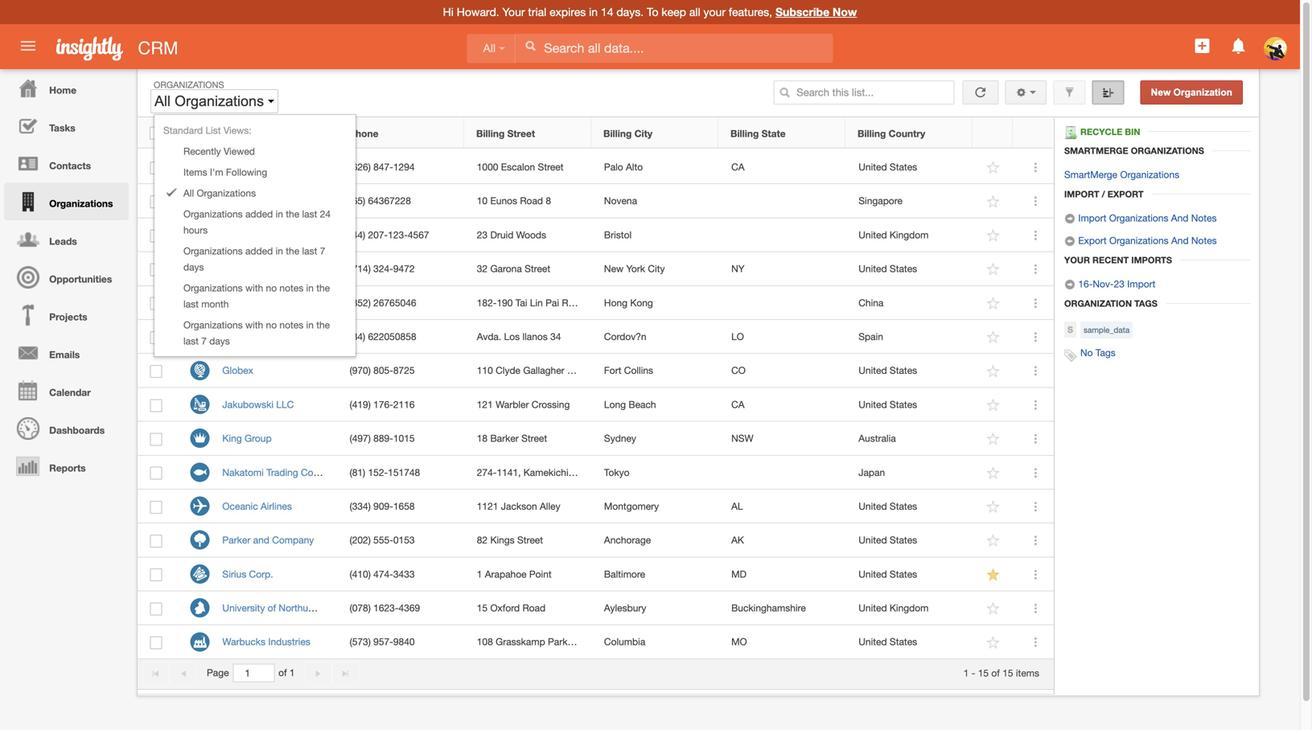 Task type: vqa. For each thing, say whether or not it's contained in the screenshot.
the top added
yes



Task type: describe. For each thing, give the bounding box(es) containing it.
follow image for co
[[986, 364, 1002, 379]]

street for 32 garona street
[[525, 263, 551, 275]]

i'm
[[210, 167, 223, 178]]

projects
[[49, 312, 87, 323]]

(334) 909-1658
[[350, 501, 415, 512]]

university of northumbria
[[223, 603, 333, 614]]

kingdom for aylesbury
[[890, 603, 929, 614]]

(970) 805-8725
[[350, 365, 415, 376]]

the inside organizations with no notes in the last 7 days
[[317, 320, 330, 331]]

ca cell for palo alto
[[719, 151, 847, 184]]

and for import organizations and notes
[[1172, 213, 1189, 224]]

all
[[690, 5, 701, 19]]

follow image for ak
[[986, 534, 1002, 549]]

tasks link
[[4, 107, 129, 145]]

united kingdom cell for aylesbury
[[847, 592, 974, 626]]

-
[[972, 668, 976, 679]]

parker and company
[[223, 535, 314, 546]]

billing for billing street
[[477, 128, 505, 139]]

gallagher
[[523, 365, 565, 376]]

9472
[[393, 263, 415, 275]]

clampett for clampett oil and gas corp. (626) 847-1294
[[223, 161, 262, 173]]

organizations up the standard at left
[[154, 80, 224, 90]]

1 vertical spatial your
[[1065, 255, 1091, 266]]

university
[[223, 603, 265, 614]]

to
[[647, 5, 659, 19]]

point
[[530, 569, 552, 580]]

aylesbury
[[604, 603, 647, 614]]

row containing jakubowski llc
[[138, 388, 1054, 422]]

121 warbler crossing cell
[[465, 388, 592, 422]]

110 clyde gallagher street cell
[[465, 354, 593, 388]]

your
[[704, 5, 726, 19]]

in left 14
[[589, 5, 598, 19]]

kingdom for bristol
[[890, 229, 929, 241]]

Search this list... text field
[[774, 80, 955, 105]]

row containing parker and company
[[138, 524, 1054, 558]]

(852) 26765046
[[350, 297, 417, 309]]

909-
[[374, 501, 394, 512]]

standard
[[163, 125, 203, 136]]

176-
[[374, 399, 394, 410]]

billing for billing city
[[604, 128, 632, 139]]

32 garona street cell
[[465, 252, 592, 286]]

organizations down smartmerge organizations
[[1121, 169, 1180, 180]]

united states cell for new york city
[[847, 252, 974, 286]]

cog image
[[1016, 87, 1028, 98]]

spain cell
[[847, 320, 974, 354]]

8725
[[393, 365, 415, 376]]

sydney
[[604, 433, 637, 444]]

street left fort
[[567, 365, 593, 376]]

united states cell for anchorage
[[847, 524, 974, 558]]

kamekichi
[[524, 467, 569, 478]]

row containing (714) 324-9472
[[138, 252, 1054, 286]]

1 - 15 of 15 items
[[964, 668, 1040, 679]]

all for all organizations button at left top
[[155, 93, 171, 109]]

tags
[[1096, 347, 1116, 359]]

cordov?n
[[604, 331, 647, 342]]

opportunities link
[[4, 258, 129, 296]]

emails
[[49, 349, 80, 361]]

(81) 152-151748
[[350, 467, 420, 478]]

ca cell for long beach
[[719, 388, 847, 422]]

spain inside cell
[[859, 331, 884, 342]]

34
[[551, 331, 561, 342]]

palo
[[604, 161, 624, 173]]

follow image for al
[[986, 500, 1002, 515]]

billing for billing country
[[858, 128, 886, 139]]

navigation containing home
[[0, 69, 129, 485]]

street up "1000 escalon street"
[[508, 128, 535, 139]]

4 follow image from the top
[[986, 296, 1002, 311]]

182-
[[477, 297, 497, 309]]

views:
[[224, 125, 252, 136]]

oil for gas
[[265, 161, 276, 173]]

oil for gas,
[[265, 195, 276, 207]]

united states for baltimore
[[859, 569, 918, 580]]

organizations inside navigation
[[49, 198, 113, 209]]

globex, spain link
[[223, 331, 292, 342]]

Search all data.... text field
[[516, 34, 833, 63]]

tai
[[516, 297, 528, 309]]

united states for fort collins
[[859, 365, 918, 376]]

jo
[[581, 467, 588, 478]]

row containing nakatomi trading corp.
[[138, 456, 1054, 490]]

days inside organizations with no notes in the last 7 days
[[209, 336, 230, 347]]

151748
[[388, 467, 420, 478]]

274-1141, kamekichi 3-jo cell
[[465, 456, 592, 490]]

1 singapore from the left
[[321, 195, 365, 207]]

united states cell for fort collins
[[847, 354, 974, 388]]

(202) 555-0153 cell
[[337, 524, 465, 558]]

oceanic
[[223, 501, 258, 512]]

of inside row
[[268, 603, 276, 614]]

united states for anchorage
[[859, 535, 918, 546]]

street for 18 barker street
[[522, 433, 547, 444]]

0 vertical spatial export
[[1108, 189, 1144, 200]]

last inside organizations with no notes in the last month
[[184, 299, 199, 310]]

(81) 152-151748 cell
[[337, 456, 465, 490]]

last inside organizations added in the last 24 hours
[[302, 208, 317, 220]]

0153
[[393, 535, 415, 546]]

82 kings street
[[477, 535, 543, 546]]

1000
[[477, 161, 499, 173]]

(078) 1623-4369
[[350, 603, 420, 614]]

crm
[[138, 38, 178, 58]]

nsw cell
[[719, 422, 847, 456]]

states for new york city
[[890, 263, 918, 275]]

notes for organizations with no notes in the last month
[[280, 283, 304, 294]]

kong inside cell
[[631, 297, 653, 309]]

row containing warbucks industries
[[138, 626, 1054, 660]]

united states cell for long beach
[[847, 388, 974, 422]]

1 vertical spatial road
[[562, 297, 585, 309]]

and for gas
[[279, 161, 295, 173]]

organizations inside organizations added in the last 7 days
[[184, 246, 243, 257]]

contacts
[[49, 160, 91, 171]]

the inside organizations added in the last 7 days
[[286, 246, 300, 257]]

japan cell
[[847, 456, 974, 490]]

name
[[284, 128, 311, 139]]

no tags
[[1081, 347, 1116, 359]]

with for month
[[245, 283, 263, 294]]

follow image for buckinghamshire
[[986, 602, 1002, 617]]

1623-
[[374, 603, 399, 614]]

palo alto cell
[[592, 151, 719, 184]]

contacts link
[[4, 145, 129, 183]]

organizations down the items i'm following
[[197, 188, 256, 199]]

cordov?n cell
[[592, 320, 719, 354]]

recently
[[184, 146, 221, 157]]

circle arrow left image
[[1065, 236, 1076, 247]]

4369
[[399, 603, 420, 614]]

organization for organization name
[[222, 128, 281, 139]]

avda.
[[477, 331, 502, 342]]

imports
[[1132, 255, 1173, 266]]

18 barker street
[[477, 433, 547, 444]]

805-
[[374, 365, 394, 376]]

1121 jackson alley cell
[[465, 490, 592, 524]]

row containing organization name
[[138, 118, 1054, 148]]

avda. los llanos 34
[[477, 331, 561, 342]]

1 horizontal spatial 23
[[1115, 279, 1125, 290]]

10 eunos road 8 cell
[[465, 184, 592, 218]]

1 arapahoe point cell
[[465, 558, 592, 592]]

fort
[[604, 365, 622, 376]]

refresh list image
[[973, 87, 989, 98]]

2 vertical spatial import
[[1128, 279, 1156, 290]]

274-1141, kamekichi 3-jo
[[477, 467, 588, 478]]

0 vertical spatial your
[[503, 5, 525, 19]]

organizations up export organizations and notes link
[[1110, 213, 1169, 224]]

ca for alto
[[732, 161, 745, 173]]

2 horizontal spatial of
[[992, 668, 1000, 679]]

show sidebar image
[[1103, 87, 1115, 98]]

in inside organizations with no notes in the last 7 days
[[306, 320, 314, 331]]

organizations with no notes in the last 7 days link
[[155, 315, 356, 352]]

parkway
[[548, 637, 585, 648]]

row containing globex
[[138, 354, 1054, 388]]

847-
[[374, 161, 394, 173]]

items i'm following link
[[155, 162, 356, 183]]

follow image for ca
[[986, 160, 1002, 176]]

buckinghamshire
[[732, 603, 806, 614]]

cell down clampett oil and gas, singapore
[[210, 218, 337, 252]]

row containing university of northumbria
[[138, 592, 1054, 626]]

(334) 909-1658 cell
[[337, 490, 465, 524]]

108 grasskamp parkway cell
[[465, 626, 592, 660]]

in inside organizations added in the last 7 days
[[276, 246, 283, 257]]

(078) 1623-4369 cell
[[337, 592, 465, 626]]

1000 escalon street cell
[[465, 151, 592, 184]]

1121 jackson alley
[[477, 501, 561, 512]]

globex, for globex, hong kong
[[223, 297, 256, 309]]

row containing clampett oil and gas, singapore
[[138, 184, 1054, 218]]

sample_data
[[1084, 326, 1130, 335]]

added for hours
[[245, 208, 273, 220]]

arapahoe
[[485, 569, 527, 580]]

110 clyde gallagher street
[[477, 365, 593, 376]]

states for palo alto
[[890, 161, 918, 173]]

row containing oceanic airlines
[[138, 490, 1054, 524]]

king group
[[223, 433, 272, 444]]

added for days
[[245, 246, 273, 257]]

jackson
[[501, 501, 537, 512]]

following image
[[986, 568, 1002, 583]]

5 follow image from the top
[[986, 466, 1002, 481]]

university of northumbria link
[[223, 603, 341, 614]]

parker and company link
[[223, 535, 322, 546]]

novena
[[604, 195, 638, 207]]

states for columbia
[[890, 637, 918, 648]]

all organizations for all organizations button at left top
[[155, 93, 268, 109]]

in inside organizations with no notes in the last month
[[306, 283, 314, 294]]

billing street
[[477, 128, 535, 139]]

recent
[[1093, 255, 1130, 266]]

smartmerge organizations link
[[1065, 169, 1180, 180]]

cell for 23 druid woods
[[719, 218, 847, 252]]

united kingdom cell for bristol
[[847, 218, 974, 252]]

23 inside cell
[[477, 229, 488, 241]]

organizations added in the last 7 days link
[[155, 241, 356, 278]]

23 druid woods cell
[[465, 218, 592, 252]]

(410) 474-3433
[[350, 569, 415, 580]]

2 vertical spatial corp.
[[249, 569, 273, 580]]

globex, for globex, spain
[[223, 331, 256, 342]]

and for export organizations and notes
[[1172, 235, 1189, 246]]

jakubowski
[[223, 399, 274, 410]]

2 horizontal spatial 15
[[1003, 668, 1014, 679]]

notes for organizations with no notes in the last 7 days
[[280, 320, 304, 331]]

sirius corp.
[[223, 569, 273, 580]]

274-
[[477, 467, 497, 478]]

new york city cell
[[592, 252, 719, 286]]

and for gas,
[[279, 195, 295, 207]]

24
[[320, 208, 331, 220]]

lin
[[530, 297, 543, 309]]

md cell
[[719, 558, 847, 592]]

1 hong from the left
[[259, 297, 282, 309]]

1 spain from the left
[[259, 331, 284, 342]]

import for import / export
[[1065, 189, 1100, 200]]

(573) 957-9840
[[350, 637, 415, 648]]

1141,
[[497, 467, 521, 478]]

row containing globex, spain
[[138, 320, 1054, 354]]

features,
[[729, 5, 773, 19]]

hong kong cell
[[592, 286, 719, 320]]

states for anchorage
[[890, 535, 918, 546]]

32
[[477, 263, 488, 275]]

llc
[[276, 399, 294, 410]]

collins
[[624, 365, 654, 376]]



Task type: locate. For each thing, give the bounding box(es) containing it.
(626) 847-1294 cell
[[337, 151, 465, 184]]

row group
[[138, 151, 1054, 660]]

united kingdom
[[859, 229, 929, 241], [859, 603, 929, 614]]

city inside cell
[[648, 263, 665, 275]]

2 smartmerge from the top
[[1065, 169, 1118, 180]]

1 vertical spatial ca cell
[[719, 388, 847, 422]]

(419)
[[350, 399, 371, 410]]

all for all organizations link
[[184, 188, 194, 199]]

5 united states cell from the top
[[847, 490, 974, 524]]

cell for 182-190 tai lin pai road
[[719, 286, 847, 320]]

23 left druid
[[477, 229, 488, 241]]

1 vertical spatial oil
[[265, 195, 276, 207]]

month
[[201, 299, 229, 310]]

street right escalon
[[538, 161, 564, 173]]

1 vertical spatial city
[[648, 263, 665, 275]]

road
[[520, 195, 543, 207], [562, 297, 585, 309], [523, 603, 546, 614]]

street right garona
[[525, 263, 551, 275]]

china cell
[[847, 286, 974, 320]]

anchorage
[[604, 535, 651, 546]]

2 column header from the left
[[1013, 118, 1054, 148]]

united states cell for baltimore
[[847, 558, 974, 592]]

no for 7
[[266, 320, 277, 331]]

1 vertical spatial organization
[[222, 128, 281, 139]]

united states for columbia
[[859, 637, 918, 648]]

md
[[732, 569, 747, 580]]

3 row from the top
[[138, 184, 1054, 218]]

states for montgomery
[[890, 501, 918, 512]]

circle arrow right image
[[1065, 213, 1076, 225]]

0 horizontal spatial hong
[[259, 297, 282, 309]]

7 united from the top
[[859, 535, 888, 546]]

3-
[[571, 467, 581, 478]]

all organizations inside button
[[155, 93, 268, 109]]

0 horizontal spatial days
[[184, 262, 204, 273]]

united states for montgomery
[[859, 501, 918, 512]]

notes up export organizations and notes
[[1192, 213, 1217, 224]]

import right circle arrow right image
[[1079, 213, 1107, 224]]

organizations inside organizations with no notes in the last month
[[184, 283, 243, 294]]

notes inside organizations with no notes in the last month
[[280, 283, 304, 294]]

industries
[[268, 637, 311, 648]]

1 vertical spatial kingdom
[[890, 603, 929, 614]]

street
[[508, 128, 535, 139], [538, 161, 564, 173], [525, 263, 551, 275], [567, 365, 593, 376], [522, 433, 547, 444], [518, 535, 543, 546]]

0 vertical spatial 23
[[477, 229, 488, 241]]

ny cell
[[719, 252, 847, 286]]

warbucks industries link
[[223, 637, 319, 648]]

(714) 324-9472 cell
[[337, 252, 465, 286]]

7 follow image from the top
[[986, 602, 1002, 617]]

columbia cell
[[592, 626, 719, 660]]

ca cell down state
[[719, 151, 847, 184]]

None checkbox
[[150, 162, 162, 175], [150, 196, 162, 209], [150, 264, 162, 276], [150, 366, 162, 378], [150, 433, 162, 446], [150, 535, 162, 548], [150, 603, 162, 616], [150, 637, 162, 650], [150, 162, 162, 175], [150, 196, 162, 209], [150, 264, 162, 276], [150, 366, 162, 378], [150, 433, 162, 446], [150, 535, 162, 548], [150, 603, 162, 616], [150, 637, 162, 650]]

billing up palo
[[604, 128, 632, 139]]

2 clampett from the top
[[223, 195, 262, 207]]

smartmerge
[[1065, 146, 1129, 156], [1065, 169, 1118, 180]]

row up fort
[[138, 320, 1054, 354]]

5 united states from the top
[[859, 501, 918, 512]]

(573)
[[350, 637, 371, 648]]

kong down york
[[631, 297, 653, 309]]

0 vertical spatial notes
[[1192, 213, 1217, 224]]

8 united from the top
[[859, 569, 888, 580]]

7 row from the top
[[138, 320, 1054, 354]]

long
[[604, 399, 626, 410]]

hong kong
[[604, 297, 653, 309]]

import up tags
[[1128, 279, 1156, 290]]

2 follow image from the top
[[986, 330, 1002, 345]]

1 vertical spatial days
[[209, 336, 230, 347]]

oil up all organizations link
[[265, 161, 276, 173]]

(410)
[[350, 569, 371, 580]]

united for long beach
[[859, 399, 888, 410]]

new left york
[[604, 263, 624, 275]]

1 with from the top
[[245, 283, 263, 294]]

row up long
[[138, 354, 1054, 388]]

cell up globex, hong kong link
[[210, 252, 337, 286]]

smartmerge up /
[[1065, 169, 1118, 180]]

0 vertical spatial new
[[1152, 87, 1171, 98]]

1 horizontal spatial kong
[[631, 297, 653, 309]]

2 with from the top
[[245, 320, 263, 331]]

8 united states cell from the top
[[847, 626, 974, 660]]

11 row from the top
[[138, 456, 1054, 490]]

city up alto
[[635, 128, 653, 139]]

all organizations
[[155, 93, 268, 109], [184, 188, 256, 199]]

0 vertical spatial no
[[266, 283, 277, 294]]

18 barker street cell
[[465, 422, 592, 456]]

billing state
[[731, 128, 786, 139]]

10 eunos road 8
[[477, 195, 551, 207]]

column header down cog image
[[1013, 118, 1054, 148]]

days down hours
[[184, 262, 204, 273]]

1 horizontal spatial new
[[1152, 87, 1171, 98]]

all down howard. in the top of the page
[[483, 42, 496, 55]]

road inside cell
[[520, 195, 543, 207]]

2 united kingdom from the top
[[859, 603, 929, 614]]

3 states from the top
[[890, 365, 918, 376]]

row up jo
[[138, 422, 1054, 456]]

united states for palo alto
[[859, 161, 918, 173]]

2 row from the top
[[138, 151, 1054, 184]]

row down palo
[[138, 184, 1054, 218]]

anchorage cell
[[592, 524, 719, 558]]

2 united kingdom cell from the top
[[847, 592, 974, 626]]

1 vertical spatial 7
[[201, 336, 207, 347]]

road left 8 on the top left
[[520, 195, 543, 207]]

united states for long beach
[[859, 399, 918, 410]]

1 kingdom from the top
[[890, 229, 929, 241]]

1 united kingdom from the top
[[859, 229, 929, 241]]

0 vertical spatial smartmerge
[[1065, 146, 1129, 156]]

oil up organizations added in the last 24 hours
[[265, 195, 276, 207]]

2 added from the top
[[245, 246, 273, 257]]

last inside organizations added in the last 7 days
[[302, 246, 317, 257]]

1 vertical spatial globex,
[[223, 331, 256, 342]]

follow image
[[986, 228, 1002, 243], [986, 330, 1002, 345], [986, 364, 1002, 379], [986, 398, 1002, 413], [986, 466, 1002, 481], [986, 534, 1002, 549], [986, 602, 1002, 617], [986, 636, 1002, 651]]

1 vertical spatial united kingdom
[[859, 603, 929, 614]]

0 vertical spatial ca cell
[[719, 151, 847, 184]]

6 united states from the top
[[859, 535, 918, 546]]

your recent imports
[[1065, 255, 1173, 266]]

2 billing from the left
[[604, 128, 632, 139]]

0 vertical spatial and
[[1172, 213, 1189, 224]]

and up export organizations and notes
[[1172, 213, 1189, 224]]

the inside organizations added in the last 24 hours
[[286, 208, 300, 220]]

days
[[184, 262, 204, 273], [209, 336, 230, 347]]

1 vertical spatial and
[[279, 195, 295, 207]]

(970) 805-8725 cell
[[337, 354, 465, 388]]

2 kong from the left
[[631, 297, 653, 309]]

1 kong from the left
[[285, 297, 308, 309]]

4 states from the top
[[890, 399, 918, 410]]

tokyo cell
[[592, 456, 719, 490]]

2 ca from the top
[[732, 399, 745, 410]]

row down sydney
[[138, 456, 1054, 490]]

1294
[[393, 161, 415, 173]]

row down bristol
[[138, 252, 1054, 286]]

1 united kingdom cell from the top
[[847, 218, 974, 252]]

clampett oil and gas corp. (626) 847-1294
[[223, 161, 415, 173]]

all down items
[[184, 188, 194, 199]]

1 vertical spatial notes
[[1192, 235, 1218, 246]]

2 hong from the left
[[604, 297, 628, 309]]

15 right '-'
[[979, 668, 989, 679]]

city
[[635, 128, 653, 139], [648, 263, 665, 275]]

3 follow image from the top
[[986, 364, 1002, 379]]

2 no from the top
[[266, 320, 277, 331]]

555-
[[374, 535, 394, 546]]

hong up organizations with no notes in the last 7 days
[[259, 297, 282, 309]]

standard list views: link
[[134, 120, 356, 141]]

united kingdom cell
[[847, 218, 974, 252], [847, 592, 974, 626]]

all organizations for all organizations link
[[184, 188, 256, 199]]

1 oil from the top
[[265, 161, 276, 173]]

aylesbury cell
[[592, 592, 719, 626]]

None checkbox
[[150, 127, 162, 140], [150, 230, 162, 243], [150, 298, 162, 310], [150, 332, 162, 344], [150, 399, 162, 412], [150, 467, 162, 480], [150, 501, 162, 514], [150, 569, 162, 582], [150, 127, 162, 140], [150, 230, 162, 243], [150, 298, 162, 310], [150, 332, 162, 344], [150, 399, 162, 412], [150, 467, 162, 480], [150, 501, 162, 514], [150, 569, 162, 582]]

1 horizontal spatial all
[[184, 188, 194, 199]]

united states cell
[[847, 151, 974, 184], [847, 252, 974, 286], [847, 354, 974, 388], [847, 388, 974, 422], [847, 490, 974, 524], [847, 524, 974, 558], [847, 558, 974, 592], [847, 626, 974, 660]]

united kingdom for bristol
[[859, 229, 929, 241]]

2 united from the top
[[859, 229, 888, 241]]

united for palo alto
[[859, 161, 888, 173]]

the inside organizations with no notes in the last month
[[317, 283, 330, 294]]

0 horizontal spatial export
[[1079, 235, 1107, 246]]

export organizations and notes
[[1076, 235, 1218, 246]]

no for month
[[266, 283, 277, 294]]

6 united from the top
[[859, 501, 888, 512]]

export down 'smartmerge organizations'
[[1108, 189, 1144, 200]]

buckinghamshire cell
[[719, 592, 847, 626]]

items i'm following
[[184, 167, 267, 178]]

road right pai
[[562, 297, 585, 309]]

2 spain from the left
[[859, 331, 884, 342]]

fort collins cell
[[592, 354, 719, 388]]

united for montgomery
[[859, 501, 888, 512]]

16 row from the top
[[138, 626, 1054, 660]]

in down organizations added in the last 24 hours
[[276, 246, 283, 257]]

1 united states cell from the top
[[847, 151, 974, 184]]

street right kings
[[518, 535, 543, 546]]

organizations down import organizations and notes link
[[1110, 235, 1169, 246]]

organizations inside organizations added in the last 24 hours
[[184, 208, 243, 220]]

japan
[[859, 467, 886, 478]]

1 down industries
[[290, 668, 295, 679]]

1 field
[[234, 665, 274, 682]]

7 states from the top
[[890, 569, 918, 580]]

your down circle arrow left icon
[[1065, 255, 1091, 266]]

notes for export organizations and notes
[[1192, 235, 1218, 246]]

with for 7
[[245, 320, 263, 331]]

clampett oil and gas corp. link
[[223, 161, 350, 173]]

0 horizontal spatial 7
[[201, 336, 207, 347]]

(419) 176-2116 cell
[[337, 388, 465, 422]]

1 horizontal spatial spain
[[859, 331, 884, 342]]

united states
[[859, 161, 918, 173], [859, 263, 918, 275], [859, 365, 918, 376], [859, 399, 918, 410], [859, 501, 918, 512], [859, 535, 918, 546], [859, 569, 918, 580], [859, 637, 918, 648]]

united states cell for columbia
[[847, 626, 974, 660]]

in inside organizations added in the last 24 hours
[[276, 208, 283, 220]]

1 billing from the left
[[477, 128, 505, 139]]

mo cell
[[719, 626, 847, 660]]

6 follow image from the top
[[986, 500, 1002, 515]]

9 united from the top
[[859, 603, 888, 614]]

7 down month
[[201, 336, 207, 347]]

all organizations down i'm
[[184, 188, 256, 199]]

billing for billing state
[[731, 128, 759, 139]]

kong
[[285, 297, 308, 309], [631, 297, 653, 309]]

1 states from the top
[[890, 161, 918, 173]]

last inside organizations with no notes in the last 7 days
[[184, 336, 199, 347]]

nakatomi trading corp.
[[223, 467, 325, 478]]

white image
[[525, 40, 536, 52]]

organizations down hours
[[184, 246, 243, 257]]

nakatomi
[[223, 467, 264, 478]]

15 left items
[[1003, 668, 1014, 679]]

cell up ny cell
[[719, 184, 847, 218]]

cell for 10 eunos road 8
[[719, 184, 847, 218]]

182-190 tai lin pai road cell
[[465, 286, 592, 320]]

0 vertical spatial ca
[[732, 161, 745, 173]]

added inside organizations added in the last 7 days
[[245, 246, 273, 257]]

0 horizontal spatial new
[[604, 263, 624, 275]]

5 united from the top
[[859, 399, 888, 410]]

hong inside cell
[[604, 297, 628, 309]]

13 row from the top
[[138, 524, 1054, 558]]

standard list views:
[[163, 125, 252, 136]]

row
[[138, 118, 1054, 148], [138, 151, 1054, 184], [138, 184, 1054, 218], [138, 218, 1054, 252], [138, 252, 1054, 286], [138, 286, 1054, 320], [138, 320, 1054, 354], [138, 354, 1054, 388], [138, 388, 1054, 422], [138, 422, 1054, 456], [138, 456, 1054, 490], [138, 490, 1054, 524], [138, 524, 1054, 558], [138, 558, 1054, 592], [138, 592, 1054, 626], [138, 626, 1054, 660]]

(852)
[[350, 297, 371, 309]]

lo
[[732, 331, 744, 342]]

4 row from the top
[[138, 218, 1054, 252]]

1 column header from the left
[[973, 118, 1013, 148]]

row up novena
[[138, 151, 1054, 184]]

3 billing from the left
[[731, 128, 759, 139]]

circle arrow right image
[[1065, 279, 1076, 291]]

row containing globex, hong kong
[[138, 286, 1054, 320]]

2 singapore from the left
[[859, 195, 903, 207]]

organizations inside organizations with no notes in the last 7 days
[[184, 320, 243, 331]]

spain
[[259, 331, 284, 342], [859, 331, 884, 342]]

hong up "cordov?n"
[[604, 297, 628, 309]]

1 for 1 - 15 of 15 items
[[964, 668, 969, 679]]

navigation
[[0, 69, 129, 485]]

singapore inside cell
[[859, 195, 903, 207]]

1 for 1 arapahoe point
[[477, 569, 483, 580]]

organizations added in the last 24 hours link
[[155, 204, 356, 241]]

follow image for mo
[[986, 636, 1002, 651]]

1 left '-'
[[964, 668, 969, 679]]

and
[[279, 161, 295, 173], [279, 195, 295, 207], [253, 535, 270, 546]]

warbler
[[496, 399, 529, 410]]

1 vertical spatial all organizations
[[184, 188, 256, 199]]

state
[[762, 128, 786, 139]]

organization for organization tags
[[1065, 299, 1133, 309]]

row containing sirius corp.
[[138, 558, 1054, 592]]

3 follow image from the top
[[986, 262, 1002, 277]]

days up globex
[[209, 336, 230, 347]]

row down novena
[[138, 218, 1054, 252]]

1 globex, from the top
[[223, 297, 256, 309]]

(497) 889-1015 cell
[[337, 422, 465, 456]]

1 added from the top
[[245, 208, 273, 220]]

7 united states cell from the top
[[847, 558, 974, 592]]

australia cell
[[847, 422, 974, 456]]

0 vertical spatial globex,
[[223, 297, 256, 309]]

2 notes from the top
[[280, 320, 304, 331]]

with inside organizations with no notes in the last 7 days
[[245, 320, 263, 331]]

all inside button
[[155, 93, 171, 109]]

1 horizontal spatial 7
[[320, 246, 325, 257]]

in up globex, hong kong link
[[306, 283, 314, 294]]

of right '-'
[[992, 668, 1000, 679]]

organizations up list
[[175, 93, 264, 109]]

column header
[[973, 118, 1013, 148], [1013, 118, 1054, 148]]

and left the gas
[[279, 161, 295, 173]]

and right parker
[[253, 535, 270, 546]]

2 horizontal spatial all
[[483, 42, 496, 55]]

2 united states from the top
[[859, 263, 918, 275]]

home
[[49, 85, 77, 96]]

organization tags
[[1065, 299, 1158, 309]]

1 horizontal spatial export
[[1108, 189, 1144, 200]]

united for new york city
[[859, 263, 888, 275]]

1 horizontal spatial your
[[1065, 255, 1091, 266]]

all up the standard at left
[[155, 93, 171, 109]]

city right york
[[648, 263, 665, 275]]

2 globex, from the top
[[223, 331, 256, 342]]

row down jo
[[138, 490, 1054, 524]]

no up globex, hong kong link
[[266, 283, 277, 294]]

(65) 64367228 cell
[[337, 184, 465, 218]]

1 horizontal spatial of
[[279, 668, 287, 679]]

0 vertical spatial organization
[[1174, 87, 1233, 98]]

organizations up hours
[[184, 208, 243, 220]]

road for 10 eunos road 8
[[520, 195, 543, 207]]

llanos
[[523, 331, 548, 342]]

2 horizontal spatial organization
[[1174, 87, 1233, 98]]

china
[[859, 297, 884, 309]]

king
[[223, 433, 242, 444]]

united states for new york city
[[859, 263, 918, 275]]

2 ca cell from the top
[[719, 388, 847, 422]]

0 horizontal spatial organization
[[222, 128, 281, 139]]

your left 'trial'
[[503, 5, 525, 19]]

1 horizontal spatial 15
[[979, 668, 989, 679]]

0 vertical spatial corp.
[[318, 161, 342, 173]]

(573) 957-9840 cell
[[337, 626, 465, 660]]

108 grasskamp parkway
[[477, 637, 585, 648]]

billing left country
[[858, 128, 886, 139]]

15 row from the top
[[138, 592, 1054, 626]]

leads
[[49, 236, 77, 247]]

row up palo
[[138, 118, 1054, 148]]

all organizations up list
[[155, 93, 268, 109]]

united kingdom for aylesbury
[[859, 603, 929, 614]]

group
[[245, 433, 272, 444]]

corp. right the gas
[[318, 161, 342, 173]]

long beach cell
[[592, 388, 719, 422]]

1 horizontal spatial days
[[209, 336, 230, 347]]

2 oil from the top
[[265, 195, 276, 207]]

follow image for ca
[[986, 398, 1002, 413]]

15 oxford road cell
[[465, 592, 592, 626]]

0 vertical spatial kingdom
[[890, 229, 929, 241]]

organizations with no notes in the last 7 days
[[184, 320, 330, 347]]

1 vertical spatial ca
[[732, 399, 745, 410]]

search image
[[779, 87, 791, 98]]

corp. right trading
[[301, 467, 325, 478]]

1 vertical spatial united kingdom cell
[[847, 592, 974, 626]]

follow image
[[986, 160, 1002, 176], [986, 194, 1002, 210], [986, 262, 1002, 277], [986, 296, 1002, 311], [986, 432, 1002, 447], [986, 500, 1002, 515]]

added inside organizations added in the last 24 hours
[[245, 208, 273, 220]]

clampett for clampett oil and gas, singapore
[[223, 195, 262, 207]]

474-
[[374, 569, 394, 580]]

lo cell
[[719, 320, 847, 354]]

avda. los llanos 34 cell
[[465, 320, 592, 354]]

and left gas,
[[279, 195, 295, 207]]

row up aylesbury at the left of page
[[138, 558, 1054, 592]]

dashboards
[[49, 425, 105, 436]]

woods
[[517, 229, 547, 241]]

0 vertical spatial import
[[1065, 189, 1100, 200]]

7 inside organizations added in the last 7 days
[[320, 246, 325, 257]]

1 vertical spatial export
[[1079, 235, 1107, 246]]

druid
[[491, 229, 514, 241]]

road for 15 oxford road
[[523, 603, 546, 614]]

singapore cell
[[847, 184, 974, 218]]

1 vertical spatial import
[[1079, 213, 1107, 224]]

in down clampett oil and gas, singapore
[[276, 208, 283, 220]]

2 and from the top
[[1172, 235, 1189, 246]]

recycle bin
[[1081, 127, 1141, 137]]

street for 1000 escalon street
[[538, 161, 564, 173]]

united states cell for palo alto
[[847, 151, 974, 184]]

(334)
[[350, 501, 371, 512]]

0 horizontal spatial 23
[[477, 229, 488, 241]]

1015
[[393, 433, 415, 444]]

long beach
[[604, 399, 657, 410]]

1 row from the top
[[138, 118, 1054, 148]]

(410) 474-3433 cell
[[337, 558, 465, 592]]

8 united states from the top
[[859, 637, 918, 648]]

1 vertical spatial smartmerge
[[1065, 169, 1118, 180]]

2 vertical spatial road
[[523, 603, 546, 614]]

1 horizontal spatial 1
[[477, 569, 483, 580]]

united for fort collins
[[859, 365, 888, 376]]

al cell
[[719, 490, 847, 524]]

1 and from the top
[[1172, 213, 1189, 224]]

0 vertical spatial and
[[279, 161, 295, 173]]

sirius corp. link
[[223, 569, 281, 580]]

fort collins
[[604, 365, 654, 376]]

2 horizontal spatial 1
[[964, 668, 969, 679]]

0 vertical spatial 7
[[320, 246, 325, 257]]

novena cell
[[592, 184, 719, 218]]

row containing (44) 207-123-4567
[[138, 218, 1054, 252]]

1 no from the top
[[266, 283, 277, 294]]

9 row from the top
[[138, 388, 1054, 422]]

0 horizontal spatial all
[[155, 93, 171, 109]]

all organizations link
[[155, 183, 356, 204]]

billing up 1000
[[477, 128, 505, 139]]

4 united states cell from the top
[[847, 388, 974, 422]]

2 united states cell from the top
[[847, 252, 974, 286]]

cell for 274-1141, kamekichi 3-jo
[[719, 456, 847, 490]]

organization down nov-
[[1065, 299, 1133, 309]]

row group containing clampett oil and gas corp.
[[138, 151, 1054, 660]]

1 ca cell from the top
[[719, 151, 847, 184]]

organizations inside button
[[175, 93, 264, 109]]

1 clampett from the top
[[223, 161, 262, 173]]

8 states from the top
[[890, 637, 918, 648]]

organization down notifications image
[[1174, 87, 1233, 98]]

2 notes from the top
[[1192, 235, 1218, 246]]

new for new organization
[[1152, 87, 1171, 98]]

new organization
[[1152, 87, 1233, 98]]

oceanic airlines link
[[223, 501, 300, 512]]

united for bristol
[[859, 229, 888, 241]]

singapore down billing country
[[859, 195, 903, 207]]

reports link
[[4, 448, 129, 485]]

1 vertical spatial new
[[604, 263, 624, 275]]

(419) 176-2116
[[350, 399, 415, 410]]

page
[[207, 668, 229, 679]]

spain down globex, hong kong link
[[259, 331, 284, 342]]

singapore up 24
[[321, 195, 365, 207]]

0 horizontal spatial spain
[[259, 331, 284, 342]]

0 vertical spatial city
[[635, 128, 653, 139]]

0 vertical spatial added
[[245, 208, 273, 220]]

0 horizontal spatial your
[[503, 5, 525, 19]]

smartmerge down 'recycle'
[[1065, 146, 1129, 156]]

23 up organization tags
[[1115, 279, 1125, 290]]

0 vertical spatial all
[[483, 42, 496, 55]]

road right oxford
[[523, 603, 546, 614]]

1 vertical spatial no
[[266, 320, 277, 331]]

import for import organizations and notes
[[1079, 213, 1107, 224]]

days inside organizations added in the last 7 days
[[184, 262, 204, 273]]

1 inside 1 arapahoe point cell
[[477, 569, 483, 580]]

kong up organizations with no notes in the last 7 days
[[285, 297, 308, 309]]

follow image for nsw
[[986, 432, 1002, 447]]

sydney cell
[[592, 422, 719, 456]]

1 vertical spatial and
[[1172, 235, 1189, 246]]

notes down globex, hong kong link
[[280, 320, 304, 331]]

1 follow image from the top
[[986, 228, 1002, 243]]

ca cell
[[719, 151, 847, 184], [719, 388, 847, 422]]

notes down import organizations and notes
[[1192, 235, 1218, 246]]

5 follow image from the top
[[986, 432, 1002, 447]]

2 vertical spatial all
[[184, 188, 194, 199]]

10 united from the top
[[859, 637, 888, 648]]

united for aylesbury
[[859, 603, 888, 614]]

import left /
[[1065, 189, 1100, 200]]

row containing king group
[[138, 422, 1054, 456]]

row up "cordov?n"
[[138, 286, 1054, 320]]

notes up globex, hong kong link
[[280, 283, 304, 294]]

0 horizontal spatial kong
[[285, 297, 308, 309]]

2 vertical spatial and
[[253, 535, 270, 546]]

united states cell for montgomery
[[847, 490, 974, 524]]

0 vertical spatial notes
[[280, 283, 304, 294]]

1 smartmerge from the top
[[1065, 146, 1129, 156]]

1 vertical spatial corp.
[[301, 467, 325, 478]]

added down organizations added in the last 24 hours
[[245, 246, 273, 257]]

co cell
[[719, 354, 847, 388]]

notifications image
[[1230, 36, 1249, 56]]

5 row from the top
[[138, 252, 1054, 286]]

(44) 207-123-4567
[[350, 229, 429, 241]]

8 follow image from the top
[[986, 636, 1002, 651]]

ca down billing state
[[732, 161, 745, 173]]

0 vertical spatial united kingdom
[[859, 229, 929, 241]]

new for new york city
[[604, 263, 624, 275]]

(34) 622050858 cell
[[337, 320, 465, 354]]

0 vertical spatial clampett
[[223, 161, 262, 173]]

street for 82 kings street
[[518, 535, 543, 546]]

0 horizontal spatial 1
[[290, 668, 295, 679]]

column header down refresh list "image"
[[973, 118, 1013, 148]]

4 billing from the left
[[858, 128, 886, 139]]

(65)
[[350, 195, 366, 207]]

show list view filters image
[[1064, 87, 1076, 98]]

8 row from the top
[[138, 354, 1054, 388]]

0 vertical spatial oil
[[265, 161, 276, 173]]

row containing clampett oil and gas corp.
[[138, 151, 1054, 184]]

states for baltimore
[[890, 569, 918, 580]]

1 horizontal spatial organization
[[1065, 299, 1133, 309]]

clampett
[[223, 161, 262, 173], [223, 195, 262, 207]]

6 row from the top
[[138, 286, 1054, 320]]

12 row from the top
[[138, 490, 1054, 524]]

row down aylesbury at the left of page
[[138, 626, 1054, 660]]

billing city
[[604, 128, 653, 139]]

1 left 'arapahoe' on the bottom of page
[[477, 569, 483, 580]]

(44)
[[350, 229, 366, 241]]

states for fort collins
[[890, 365, 918, 376]]

recycle
[[1081, 127, 1123, 137]]

2 follow image from the top
[[986, 194, 1002, 210]]

0 vertical spatial united kingdom cell
[[847, 218, 974, 252]]

3 united states cell from the top
[[847, 354, 974, 388]]

82 kings street cell
[[465, 524, 592, 558]]

row up baltimore
[[138, 524, 1054, 558]]

with inside organizations with no notes in the last month
[[245, 283, 263, 294]]

1 vertical spatial all
[[155, 93, 171, 109]]

baltimore cell
[[592, 558, 719, 592]]

eunos
[[491, 195, 518, 207]]

opportunities
[[49, 274, 112, 285]]

united for columbia
[[859, 637, 888, 648]]

10 row from the top
[[138, 422, 1054, 456]]

15 inside "15 oxford road" cell
[[477, 603, 488, 614]]

smartmerge for smartmerge organizations
[[1065, 169, 1118, 180]]

no inside organizations with no notes in the last 7 days
[[266, 320, 277, 331]]

7 united states from the top
[[859, 569, 918, 580]]

ak cell
[[719, 524, 847, 558]]

kingdom
[[890, 229, 929, 241], [890, 603, 929, 614]]

1 united from the top
[[859, 161, 888, 173]]

united for baltimore
[[859, 569, 888, 580]]

follow image for ny
[[986, 262, 1002, 277]]

0 vertical spatial all organizations
[[155, 93, 268, 109]]

7 inside organizations with no notes in the last 7 days
[[201, 336, 207, 347]]

street right barker
[[522, 433, 547, 444]]

states for long beach
[[890, 399, 918, 410]]

notes for import organizations and notes
[[1192, 213, 1217, 224]]

1 horizontal spatial hong
[[604, 297, 628, 309]]

1 vertical spatial notes
[[280, 320, 304, 331]]

4 follow image from the top
[[986, 398, 1002, 413]]

smartmerge for smartmerge organizations
[[1065, 146, 1129, 156]]

0 horizontal spatial singapore
[[321, 195, 365, 207]]

cell down nsw
[[719, 456, 847, 490]]

2 states from the top
[[890, 263, 918, 275]]

1 vertical spatial added
[[245, 246, 273, 257]]

ca for beach
[[732, 399, 745, 410]]

1 vertical spatial with
[[245, 320, 263, 331]]

123-
[[388, 229, 408, 241]]

montgomery cell
[[592, 490, 719, 524]]

no inside organizations with no notes in the last month
[[266, 283, 277, 294]]

calendar
[[49, 387, 91, 398]]

(44) 207-123-4567 cell
[[337, 218, 465, 252]]

oxford
[[491, 603, 520, 614]]

0 vertical spatial days
[[184, 262, 204, 273]]

0 vertical spatial with
[[245, 283, 263, 294]]

0 horizontal spatial of
[[268, 603, 276, 614]]

1 united states from the top
[[859, 161, 918, 173]]

bristol cell
[[592, 218, 719, 252]]

15 left oxford
[[477, 603, 488, 614]]

new inside cell
[[604, 263, 624, 275]]

1 vertical spatial clampett
[[223, 195, 262, 207]]

1 vertical spatial 23
[[1115, 279, 1125, 290]]

6 states from the top
[[890, 535, 918, 546]]

(852) 26765046 cell
[[337, 286, 465, 320]]

added down all organizations link
[[245, 208, 273, 220]]

0 vertical spatial road
[[520, 195, 543, 207]]

spain down china
[[859, 331, 884, 342]]

26765046
[[374, 297, 417, 309]]

2 vertical spatial organization
[[1065, 299, 1133, 309]]

(497)
[[350, 433, 371, 444]]

of right 1 field
[[279, 668, 287, 679]]

6 united states cell from the top
[[847, 524, 974, 558]]

0 horizontal spatial 15
[[477, 603, 488, 614]]

6 follow image from the top
[[986, 534, 1002, 549]]

notes inside organizations with no notes in the last 7 days
[[280, 320, 304, 331]]

3 united from the top
[[859, 263, 888, 275]]

1 horizontal spatial singapore
[[859, 195, 903, 207]]

1 notes from the top
[[280, 283, 304, 294]]

14 row from the top
[[138, 558, 1054, 592]]

ca cell up nsw
[[719, 388, 847, 422]]

street inside cell
[[525, 263, 551, 275]]

622050858
[[368, 331, 417, 342]]

united for anchorage
[[859, 535, 888, 546]]

cell
[[719, 184, 847, 218], [210, 218, 337, 252], [719, 218, 847, 252], [210, 252, 337, 286], [719, 286, 847, 320], [719, 456, 847, 490]]



